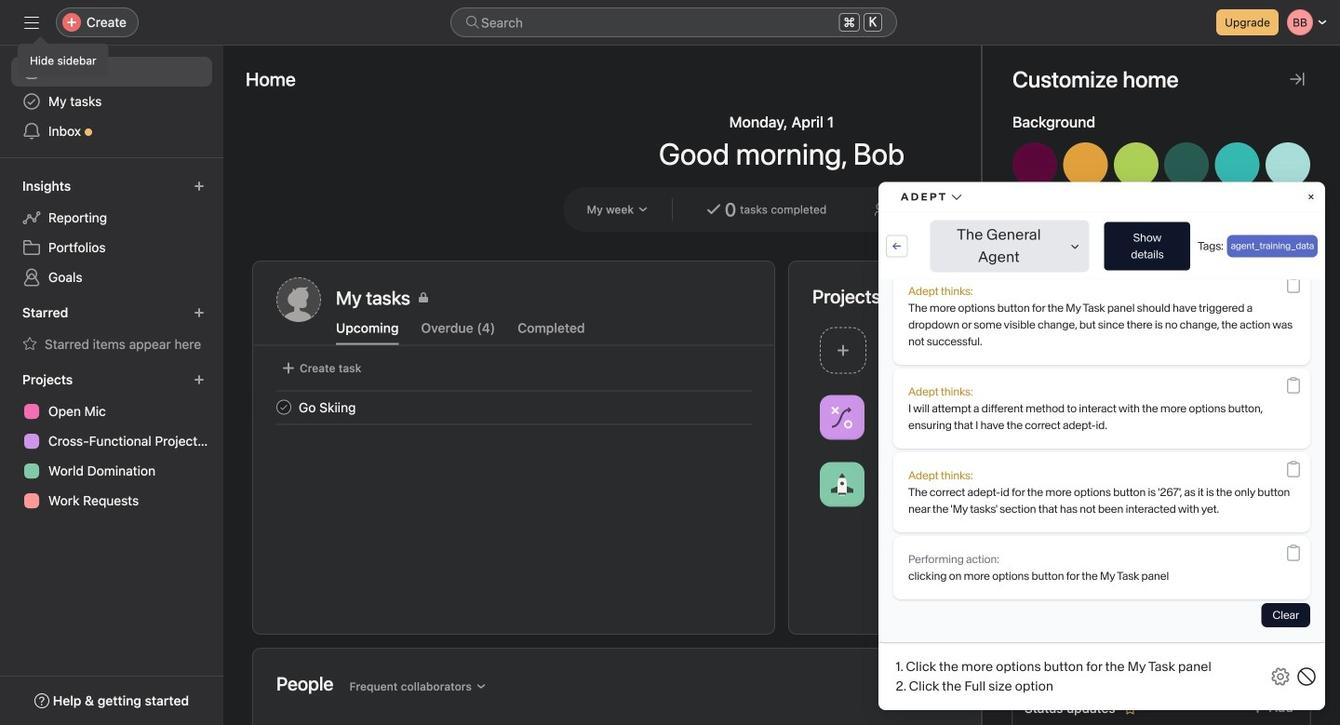 Task type: describe. For each thing, give the bounding box(es) containing it.
Mark complete checkbox
[[273, 396, 295, 419]]

starred element
[[0, 296, 223, 363]]

add profile photo image
[[277, 277, 321, 322]]

rocket image
[[832, 473, 854, 496]]

hide sidebar image
[[24, 15, 39, 30]]

Search tasks, projects, and more text field
[[451, 7, 898, 37]]

briefcase image
[[1069, 406, 1092, 429]]



Task type: locate. For each thing, give the bounding box(es) containing it.
0 vertical spatial list item
[[813, 322, 1051, 379]]

projects element
[[0, 363, 223, 520]]

option group
[[1013, 142, 1311, 247]]

new project or portfolio image
[[194, 374, 205, 385]]

new insights image
[[194, 181, 205, 192]]

0 horizontal spatial list item
[[254, 391, 775, 424]]

close customization pane image
[[1291, 72, 1305, 87]]

insights element
[[0, 169, 223, 296]]

None field
[[451, 7, 898, 37]]

tooltip
[[19, 39, 108, 76]]

add items to starred image
[[194, 307, 205, 318]]

line_and_symbols image
[[832, 406, 854, 429]]

1 vertical spatial list item
[[254, 391, 775, 424]]

global element
[[0, 46, 223, 157]]

list item
[[813, 322, 1051, 379], [254, 391, 775, 424]]

1 horizontal spatial list item
[[813, 322, 1051, 379]]

mark complete image
[[273, 396, 295, 419]]



Task type: vqa. For each thing, say whether or not it's contained in the screenshot.
the topmost list item
yes



